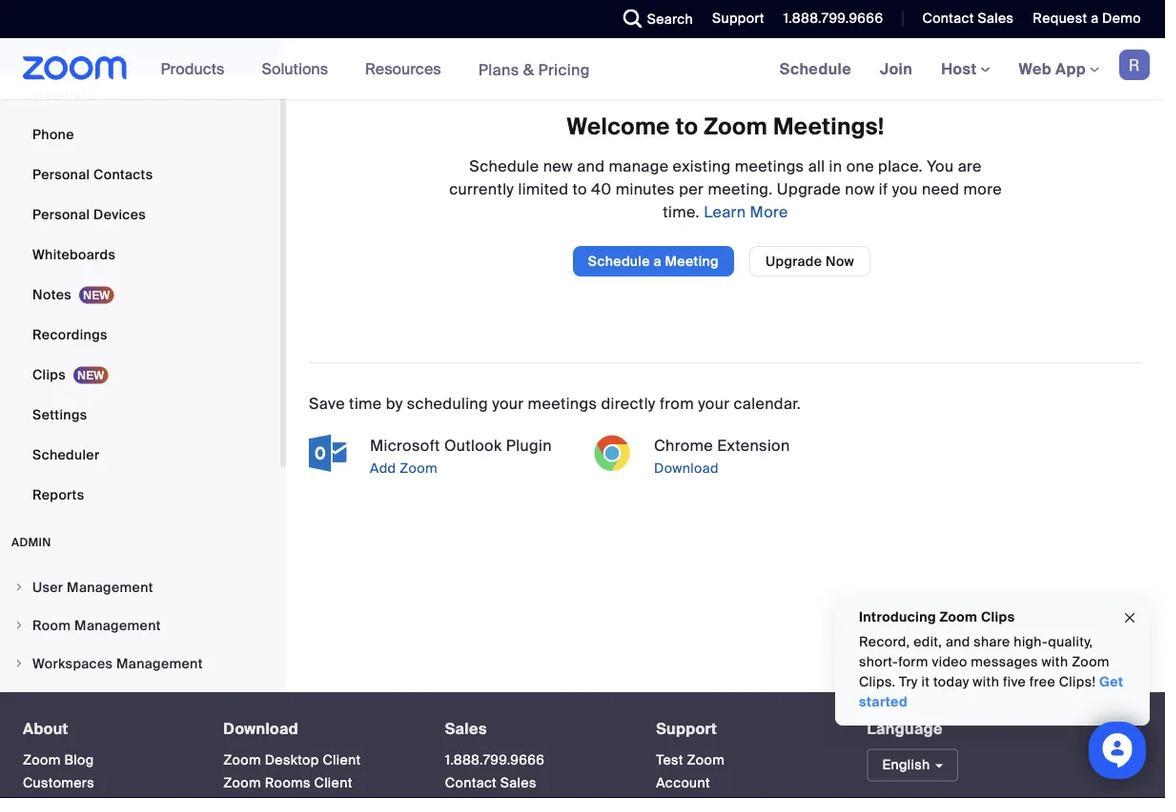 Task type: vqa. For each thing, say whether or not it's contained in the screenshot.
guidelines,
no



Task type: locate. For each thing, give the bounding box(es) containing it.
meetings inside schedule new and manage existing meetings all in one place. you are currently limited to 40 minutes per meeting. upgrade now if you need more time.
[[735, 156, 804, 176]]

0 horizontal spatial and
[[577, 156, 605, 176]]

1 vertical spatial schedule
[[469, 156, 539, 176]]

you
[[927, 156, 954, 176]]

today
[[933, 673, 969, 691]]

client
[[323, 751, 361, 769], [314, 774, 352, 792]]

upgrade
[[777, 179, 841, 199], [766, 252, 822, 270]]

3 right image from the top
[[13, 658, 25, 669]]

test
[[656, 751, 683, 769]]

schedule up meetings!
[[780, 59, 852, 79]]

1 vertical spatial download link
[[223, 719, 298, 739]]

meetings up 'meeting.'
[[735, 156, 804, 176]]

language
[[867, 719, 943, 739]]

your right from
[[698, 393, 730, 413]]

zoom left rooms on the bottom left of the page
[[223, 774, 261, 792]]

0 horizontal spatial clips
[[32, 366, 66, 383]]

management inside room management menu item
[[74, 616, 161, 634]]

0 horizontal spatial your
[[492, 393, 524, 413]]

personal up whiteboards
[[32, 205, 90, 223]]

2 vertical spatial management
[[116, 655, 203, 672]]

1 vertical spatial management
[[74, 616, 161, 634]]

1 vertical spatial meetings
[[528, 393, 597, 413]]

schedule up currently
[[469, 156, 539, 176]]

calendar.
[[734, 393, 801, 413]]

management for user management
[[67, 578, 153, 596]]

zoom down the microsoft
[[400, 459, 438, 477]]

1 vertical spatial sales
[[445, 719, 487, 739]]

a inside schedule a meeting button
[[654, 252, 661, 270]]

1 horizontal spatial a
[[1091, 10, 1099, 27]]

zoom blog customers
[[23, 751, 94, 792]]

to left 40
[[573, 179, 587, 199]]

0 vertical spatial sales
[[978, 10, 1014, 27]]

schedule inside 'meetings' navigation
[[780, 59, 852, 79]]

2 vertical spatial schedule
[[588, 252, 650, 270]]

zoom rooms client link
[[223, 774, 352, 792]]

1.888.799.9666 down the sales link
[[445, 751, 545, 769]]

0 vertical spatial meetings
[[735, 156, 804, 176]]

1 personal from the top
[[32, 165, 90, 183]]

0 horizontal spatial meetings
[[528, 393, 597, 413]]

scheduler link
[[0, 436, 280, 474]]

and
[[577, 156, 605, 176], [946, 633, 970, 651]]

five
[[1003, 673, 1026, 691]]

sales up host dropdown button
[[978, 10, 1014, 27]]

1 vertical spatial clips
[[981, 608, 1015, 625]]

clips link
[[0, 356, 280, 394]]

1 vertical spatial and
[[946, 633, 970, 651]]

2 vertical spatial sales
[[500, 774, 536, 792]]

request a demo link
[[1019, 0, 1165, 38], [1033, 10, 1141, 27]]

management inside user management menu item
[[67, 578, 153, 596]]

user management menu item
[[0, 569, 280, 605]]

management for room management
[[74, 616, 161, 634]]

zoom up account
[[687, 751, 725, 769]]

account
[[656, 774, 710, 792]]

1.888.799.9666 up schedule link
[[784, 10, 883, 27]]

1 vertical spatial download
[[223, 719, 298, 739]]

welcome
[[567, 111, 670, 141]]

2 your from the left
[[698, 393, 730, 413]]

0 vertical spatial download link
[[650, 457, 858, 479]]

contact up host
[[922, 10, 974, 27]]

notes link
[[0, 276, 280, 314]]

with down the messages
[[973, 673, 999, 691]]

meetings for existing
[[735, 156, 804, 176]]

meetings up plugin
[[528, 393, 597, 413]]

schedule for schedule new and manage existing meetings all in one place. you are currently limited to 40 minutes per meeting. upgrade now if you need more time.
[[469, 156, 539, 176]]

high-
[[1014, 633, 1048, 651]]

0 vertical spatial upgrade
[[777, 179, 841, 199]]

management up workspaces management
[[74, 616, 161, 634]]

schedule link
[[765, 38, 866, 99]]

sales down 1.888.799.9666 link
[[500, 774, 536, 792]]

banner
[[0, 38, 1165, 101]]

with
[[1042, 653, 1068, 671], [973, 673, 999, 691]]

1 horizontal spatial contact
[[922, 10, 974, 27]]

save time by scheduling your meetings directly from your calendar.
[[309, 393, 801, 413]]

download down chrome on the bottom right
[[654, 459, 719, 477]]

get started link
[[859, 673, 1124, 711]]

workspaces management menu item
[[0, 646, 280, 682]]

1 horizontal spatial clips
[[981, 608, 1015, 625]]

0 vertical spatial 1.888.799.9666
[[784, 10, 883, 27]]

1 vertical spatial a
[[654, 252, 661, 270]]

support link
[[698, 0, 769, 38], [712, 10, 765, 27], [656, 719, 717, 739]]

upgrade down all on the right top of the page
[[777, 179, 841, 199]]

1 horizontal spatial schedule
[[588, 252, 650, 270]]

introducing
[[859, 608, 936, 625]]

room
[[32, 616, 71, 634]]

0 horizontal spatial 1.888.799.9666
[[445, 751, 545, 769]]

0 vertical spatial client
[[323, 751, 361, 769]]

1 vertical spatial to
[[573, 179, 587, 199]]

chrome
[[654, 435, 713, 455]]

web
[[1019, 59, 1052, 79]]

upgrade inside schedule new and manage existing meetings all in one place. you are currently limited to 40 minutes per meeting. upgrade now if you need more time.
[[777, 179, 841, 199]]

and inside schedule new and manage existing meetings all in one place. you are currently limited to 40 minutes per meeting. upgrade now if you need more time.
[[577, 156, 605, 176]]

management down room management menu item
[[116, 655, 203, 672]]

1 right image from the top
[[13, 582, 25, 593]]

resources button
[[365, 38, 450, 99]]

0 horizontal spatial contact
[[445, 774, 497, 792]]

user
[[32, 578, 63, 596]]

and inside the 'record, edit, and share high-quality, short-form video messages with zoom clips. try it today with five free clips!'
[[946, 633, 970, 651]]

1 vertical spatial support
[[656, 719, 717, 739]]

1.888.799.9666 inside "button"
[[784, 10, 883, 27]]

schedule
[[780, 59, 852, 79], [469, 156, 539, 176], [588, 252, 650, 270]]

client right desktop
[[323, 751, 361, 769]]

1 horizontal spatial your
[[698, 393, 730, 413]]

personal devices
[[32, 205, 146, 223]]

management up room management
[[67, 578, 153, 596]]

search button
[[609, 0, 698, 38]]

0 horizontal spatial schedule
[[469, 156, 539, 176]]

more
[[964, 179, 1002, 199]]

sales up 1.888.799.9666 link
[[445, 719, 487, 739]]

personal
[[32, 165, 90, 183], [32, 205, 90, 223]]

right image left 'workspaces' on the bottom left of page
[[13, 658, 25, 669]]

share
[[974, 633, 1010, 651]]

get started
[[859, 673, 1124, 711]]

download link down extension
[[650, 457, 858, 479]]

with up free
[[1042, 653, 1068, 671]]

0 vertical spatial schedule
[[780, 59, 852, 79]]

schedule left meeting
[[588, 252, 650, 270]]

to up existing
[[676, 111, 698, 141]]

schedule for schedule
[[780, 59, 852, 79]]

1 horizontal spatial meetings
[[735, 156, 804, 176]]

products
[[161, 59, 224, 79]]

1.888.799.9666 button up join
[[769, 0, 888, 38]]

support up the test zoom link
[[656, 719, 717, 739]]

solutions
[[262, 59, 328, 79]]

1 vertical spatial with
[[973, 673, 999, 691]]

contact down 1.888.799.9666 link
[[445, 774, 497, 792]]

side navigation navigation
[[0, 0, 286, 798]]

account link
[[656, 774, 710, 792]]

scheduling
[[407, 393, 488, 413]]

1 horizontal spatial sales
[[500, 774, 536, 792]]

right image left user
[[13, 582, 25, 593]]

0 vertical spatial and
[[577, 156, 605, 176]]

contact sales link
[[908, 0, 1019, 38], [922, 10, 1014, 27], [445, 774, 536, 792]]

a for schedule
[[654, 252, 661, 270]]

admin
[[11, 535, 51, 550]]

2 personal from the top
[[32, 205, 90, 223]]

0 vertical spatial a
[[1091, 10, 1099, 27]]

banner containing products
[[0, 38, 1165, 101]]

search
[[647, 10, 693, 28]]

your up plugin
[[492, 393, 524, 413]]

directly
[[601, 393, 656, 413]]

extension
[[717, 435, 790, 455]]

settings
[[32, 406, 87, 423]]

save
[[309, 393, 345, 413]]

schedule inside schedule new and manage existing meetings all in one place. you are currently limited to 40 minutes per meeting. upgrade now if you need more time.
[[469, 156, 539, 176]]

a left demo
[[1091, 10, 1099, 27]]

a
[[1091, 10, 1099, 27], [654, 252, 661, 270]]

1 horizontal spatial to
[[676, 111, 698, 141]]

and up 40
[[577, 156, 605, 176]]

chrome extension download
[[654, 435, 790, 477]]

support right search
[[712, 10, 765, 27]]

right image left room
[[13, 620, 25, 631]]

upgrade now button
[[749, 246, 871, 276]]

zoom inside zoom blog customers
[[23, 751, 61, 769]]

2 horizontal spatial schedule
[[780, 59, 852, 79]]

0 vertical spatial personal
[[32, 165, 90, 183]]

upgrade left now
[[766, 252, 822, 270]]

2 right image from the top
[[13, 620, 25, 631]]

0 horizontal spatial to
[[573, 179, 587, 199]]

2 vertical spatial right image
[[13, 658, 25, 669]]

management inside workspaces management menu item
[[116, 655, 203, 672]]

management
[[67, 578, 153, 596], [74, 616, 161, 634], [116, 655, 203, 672]]

1 horizontal spatial 1.888.799.9666
[[784, 10, 883, 27]]

download up desktop
[[223, 719, 298, 739]]

management for workspaces management
[[116, 655, 203, 672]]

per
[[679, 179, 704, 199]]

right image inside user management menu item
[[13, 582, 25, 593]]

a left meeting
[[654, 252, 661, 270]]

1 vertical spatial 1.888.799.9666
[[445, 751, 545, 769]]

0 horizontal spatial with
[[973, 673, 999, 691]]

meeting.
[[708, 179, 773, 199]]

limited
[[518, 179, 568, 199]]

and up 'video'
[[946, 633, 970, 651]]

zoom inside the 'record, edit, and share high-quality, short-form video messages with zoom clips. try it today with five free clips!'
[[1072, 653, 1110, 671]]

0 vertical spatial management
[[67, 578, 153, 596]]

test zoom link
[[656, 751, 725, 769]]

1 vertical spatial upgrade
[[766, 252, 822, 270]]

1 vertical spatial right image
[[13, 620, 25, 631]]

right image for room management
[[13, 620, 25, 631]]

1 vertical spatial contact
[[445, 774, 497, 792]]

clips up settings
[[32, 366, 66, 383]]

download link up desktop
[[223, 719, 298, 739]]

clips up the share
[[981, 608, 1015, 625]]

zoom up clips!
[[1072, 653, 1110, 671]]

1 horizontal spatial and
[[946, 633, 970, 651]]

customers
[[23, 774, 94, 792]]

right image
[[13, 582, 25, 593], [13, 620, 25, 631], [13, 658, 25, 669]]

1 horizontal spatial download
[[654, 459, 719, 477]]

0 horizontal spatial a
[[654, 252, 661, 270]]

personal down phone
[[32, 165, 90, 183]]

settings link
[[0, 396, 280, 434]]

about link
[[23, 719, 68, 739]]

menu item
[[0, 684, 280, 720]]

schedule for schedule a meeting
[[588, 252, 650, 270]]

schedule inside button
[[588, 252, 650, 270]]

1.888.799.9666 for 1.888.799.9666 contact sales
[[445, 751, 545, 769]]

0 vertical spatial contact
[[922, 10, 974, 27]]

zoom up customers link
[[23, 751, 61, 769]]

0 vertical spatial download
[[654, 459, 719, 477]]

1 vertical spatial personal
[[32, 205, 90, 223]]

client right rooms on the bottom left of the page
[[314, 774, 352, 792]]

right image inside workspaces management menu item
[[13, 658, 25, 669]]

microsoft
[[370, 435, 440, 455]]

new
[[543, 156, 573, 176]]

0 vertical spatial with
[[1042, 653, 1068, 671]]

to inside schedule new and manage existing meetings all in one place. you are currently limited to 40 minutes per meeting. upgrade now if you need more time.
[[573, 179, 587, 199]]

manage
[[609, 156, 669, 176]]

0 vertical spatial right image
[[13, 582, 25, 593]]

0 vertical spatial clips
[[32, 366, 66, 383]]

zoom desktop client link
[[223, 751, 361, 769]]

by
[[386, 393, 403, 413]]

close image
[[1122, 607, 1138, 629]]

introducing zoom clips
[[859, 608, 1015, 625]]

profile picture image
[[1119, 50, 1150, 80]]

workspaces
[[32, 655, 113, 672]]

right image inside room management menu item
[[13, 620, 25, 631]]

personal for personal contacts
[[32, 165, 90, 183]]

clips inside personal menu menu
[[32, 366, 66, 383]]



Task type: describe. For each thing, give the bounding box(es) containing it.
desktop
[[265, 751, 319, 769]]

and for share
[[946, 633, 970, 651]]

right image for workspaces management
[[13, 658, 25, 669]]

host
[[941, 59, 981, 79]]

english
[[882, 756, 930, 774]]

personal devices link
[[0, 195, 280, 234]]

messages
[[971, 653, 1038, 671]]

1 horizontal spatial download link
[[650, 457, 858, 479]]

quality,
[[1048, 633, 1093, 651]]

zoom up 'edit,'
[[940, 608, 978, 625]]

pricing
[[538, 59, 590, 79]]

user management
[[32, 578, 153, 596]]

schedule a meeting button
[[573, 246, 734, 276]]

0 vertical spatial support
[[712, 10, 765, 27]]

need
[[922, 179, 960, 199]]

notes
[[32, 286, 72, 303]]

if
[[879, 179, 888, 199]]

recordings
[[32, 326, 107, 343]]

host button
[[941, 59, 990, 79]]

zoom up existing
[[704, 111, 768, 141]]

phone
[[32, 125, 74, 143]]

1 horizontal spatial with
[[1042, 653, 1068, 671]]

web app button
[[1019, 59, 1099, 79]]

admin menu menu
[[0, 569, 280, 798]]

clips.
[[859, 673, 896, 691]]

upgrade inside button
[[766, 252, 822, 270]]

download inside the chrome extension download
[[654, 459, 719, 477]]

app
[[1056, 59, 1086, 79]]

personal for personal devices
[[32, 205, 90, 223]]

contact sales
[[922, 10, 1014, 27]]

1.888.799.9666 for 1.888.799.9666
[[784, 10, 883, 27]]

one
[[846, 156, 874, 176]]

zoom blog link
[[23, 751, 94, 769]]

personal contacts
[[32, 165, 153, 183]]

record,
[[859, 633, 910, 651]]

from
[[660, 393, 694, 413]]

product information navigation
[[146, 38, 604, 101]]

it
[[922, 673, 930, 691]]

english button
[[867, 749, 958, 781]]

schedule a meeting
[[588, 252, 719, 270]]

workspaces management
[[32, 655, 203, 672]]

time
[[349, 393, 382, 413]]

more
[[750, 201, 788, 221]]

blog
[[64, 751, 94, 769]]

scheduler
[[32, 446, 100, 463]]

zoom desktop client zoom rooms client
[[223, 751, 361, 792]]

contacts
[[93, 165, 153, 183]]

currently
[[449, 179, 514, 199]]

zoom inside test zoom account
[[687, 751, 725, 769]]

and for manage
[[577, 156, 605, 176]]

request a demo
[[1033, 10, 1141, 27]]

right image for user management
[[13, 582, 25, 593]]

0 horizontal spatial download
[[223, 719, 298, 739]]

zoom logo image
[[23, 56, 127, 80]]

try
[[899, 673, 918, 691]]

meeting
[[665, 252, 719, 270]]

contact inside 1.888.799.9666 contact sales
[[445, 774, 497, 792]]

minutes
[[616, 179, 675, 199]]

request
[[1033, 10, 1087, 27]]

reports link
[[0, 476, 280, 514]]

1 your from the left
[[492, 393, 524, 413]]

whiteboards link
[[0, 236, 280, 274]]

sales link
[[445, 719, 487, 739]]

microsoft outlook plugin add zoom
[[370, 435, 552, 477]]

sales inside 1.888.799.9666 contact sales
[[500, 774, 536, 792]]

now
[[845, 179, 875, 199]]

0 horizontal spatial download link
[[223, 719, 298, 739]]

all
[[808, 156, 825, 176]]

0 vertical spatial to
[[676, 111, 698, 141]]

plans & pricing
[[478, 59, 590, 79]]

webinars link
[[0, 75, 280, 113]]

resources
[[365, 59, 441, 79]]

rooms
[[265, 774, 311, 792]]

upgrade now
[[766, 252, 855, 270]]

webinars
[[32, 85, 94, 103]]

1 vertical spatial client
[[314, 774, 352, 792]]

you
[[892, 179, 918, 199]]

free
[[1030, 673, 1056, 691]]

started
[[859, 693, 908, 711]]

get
[[1099, 673, 1124, 691]]

about
[[23, 719, 68, 739]]

existing
[[673, 156, 731, 176]]

meetings navigation
[[765, 38, 1165, 101]]

video
[[932, 653, 967, 671]]

&
[[523, 59, 534, 79]]

join link
[[866, 38, 927, 99]]

0 horizontal spatial sales
[[445, 719, 487, 739]]

room management menu item
[[0, 607, 280, 644]]

1.888.799.9666 button up schedule link
[[784, 10, 883, 27]]

learn
[[704, 201, 746, 221]]

meetings for your
[[528, 393, 597, 413]]

solutions button
[[262, 38, 337, 99]]

zoom inside the microsoft outlook plugin add zoom
[[400, 459, 438, 477]]

in
[[829, 156, 842, 176]]

zoom left desktop
[[223, 751, 261, 769]]

welcome to zoom meetings!
[[567, 111, 884, 141]]

place.
[[878, 156, 923, 176]]

room management
[[32, 616, 161, 634]]

recordings link
[[0, 316, 280, 354]]

tabs of meeting tab list
[[309, 0, 922, 15]]

personal menu menu
[[0, 0, 280, 516]]

plugin
[[506, 435, 552, 455]]

learn more
[[700, 201, 788, 221]]

2 horizontal spatial sales
[[978, 10, 1014, 27]]

a for request
[[1091, 10, 1099, 27]]

devices
[[93, 205, 146, 223]]

personal contacts link
[[0, 155, 280, 194]]

clips!
[[1059, 673, 1096, 691]]

1.888.799.9666 contact sales
[[445, 751, 545, 792]]



